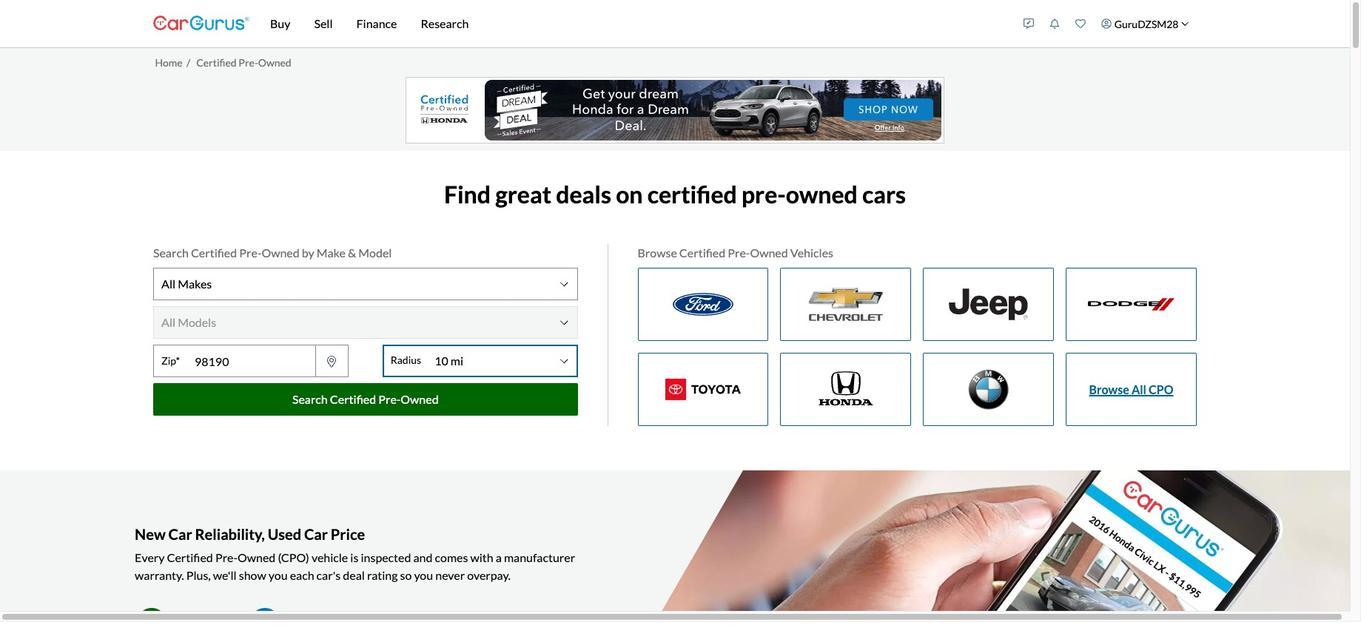 Task type: locate. For each thing, give the bounding box(es) containing it.
pre- left by
[[239, 246, 262, 260]]

plus,
[[186, 569, 211, 583]]

1 vertical spatial browse
[[1089, 382, 1129, 396]]

owned inside button
[[401, 392, 439, 406]]

search inside button
[[292, 392, 328, 406]]

/
[[186, 56, 190, 69]]

browse
[[638, 246, 677, 260], [1089, 382, 1129, 396]]

pre- up ford image
[[728, 246, 750, 260]]

1 vertical spatial search
[[292, 392, 328, 406]]

browse all cpo link
[[1089, 381, 1174, 399]]

pre- for search certified pre-owned by make & model
[[239, 246, 262, 260]]

certified for browse certified pre-owned vehicles
[[679, 246, 726, 260]]

owned for search certified pre-owned by make & model
[[262, 246, 300, 260]]

owned for search certified pre-owned
[[401, 392, 439, 406]]

certified
[[647, 179, 737, 208]]

pre- up we'll
[[215, 551, 238, 565]]

menu bar
[[249, 0, 1016, 47]]

search for search certified pre-owned by make & model
[[153, 246, 189, 260]]

you right so
[[414, 569, 433, 583]]

0 horizontal spatial browse
[[638, 246, 677, 260]]

1 horizontal spatial car
[[304, 526, 328, 543]]

certified for search certified pre-owned
[[330, 392, 376, 406]]

gurudzsm28 menu
[[1016, 3, 1197, 44]]

map marker alt image
[[324, 356, 339, 368]]

sell button
[[302, 0, 345, 47]]

certified
[[196, 56, 237, 69], [191, 246, 237, 260], [679, 246, 726, 260], [330, 392, 376, 406], [167, 551, 213, 565]]

jeep image
[[924, 269, 1053, 341]]

owned up show
[[238, 551, 276, 565]]

car right new
[[168, 526, 192, 543]]

certified for search certified pre-owned by make & model
[[191, 246, 237, 260]]

owned down buy "popup button"
[[258, 56, 291, 69]]

and
[[413, 551, 433, 565]]

car's
[[317, 569, 341, 583]]

deal
[[343, 569, 365, 583]]

certified inside new car reliability, used car price every certified pre-owned (cpo) vehicle is inspected and comes with a manufacturer warranty. plus, we'll show you each car's deal rating so you never overpay.
[[167, 551, 213, 565]]

honda image
[[781, 354, 911, 426]]

0 vertical spatial browse
[[638, 246, 677, 260]]

all
[[1132, 382, 1147, 396]]

0 horizontal spatial you
[[269, 569, 288, 583]]

warranty.
[[135, 569, 184, 583]]

1 horizontal spatial browse
[[1089, 382, 1129, 396]]

owned left vehicles
[[750, 246, 788, 260]]

browse down the "find great deals on certified pre-owned cars"
[[638, 246, 677, 260]]

menu bar containing buy
[[249, 0, 1016, 47]]

certified inside search certified pre-owned button
[[330, 392, 376, 406]]

finance
[[356, 16, 397, 30]]

search certified pre-owned button
[[153, 383, 578, 416]]

car up 'vehicle'
[[304, 526, 328, 543]]

on
[[616, 179, 643, 208]]

1 horizontal spatial search
[[292, 392, 328, 406]]

0 horizontal spatial car
[[168, 526, 192, 543]]

browse certified pre-owned vehicles
[[638, 246, 833, 260]]

pre- down radius at the bottom of page
[[378, 392, 401, 406]]

1 horizontal spatial you
[[414, 569, 433, 583]]

browse for browse certified pre-owned vehicles
[[638, 246, 677, 260]]

manufacturer
[[504, 551, 575, 565]]

you down the (cpo)
[[269, 569, 288, 583]]

browse left all
[[1089, 382, 1129, 396]]

car
[[168, 526, 192, 543], [304, 526, 328, 543]]

never
[[435, 569, 465, 583]]

research button
[[409, 0, 481, 47]]

you
[[269, 569, 288, 583], [414, 569, 433, 583]]

owned
[[258, 56, 291, 69], [262, 246, 300, 260], [750, 246, 788, 260], [401, 392, 439, 406], [238, 551, 276, 565]]

cargurus logo homepage link link
[[153, 3, 249, 45]]

owned down radius at the bottom of page
[[401, 392, 439, 406]]

every
[[135, 551, 165, 565]]

so
[[400, 569, 412, 583]]

pre- inside search certified pre-owned button
[[378, 392, 401, 406]]

gurudzsm28 button
[[1094, 3, 1197, 44]]

chevron down image
[[1181, 20, 1189, 28]]

new
[[135, 526, 166, 543]]

home link
[[155, 56, 183, 69]]

0 vertical spatial search
[[153, 246, 189, 260]]

cargurus logo homepage link image
[[153, 3, 249, 45]]

owned left by
[[262, 246, 300, 260]]

make
[[317, 246, 346, 260]]

pre-
[[742, 179, 786, 208]]

we'll
[[213, 569, 237, 583]]

search certified pre-owned by make & model
[[153, 246, 392, 260]]

sell
[[314, 16, 333, 30]]

search
[[153, 246, 189, 260], [292, 392, 328, 406]]

deals
[[556, 179, 611, 208]]

pre-
[[239, 56, 258, 69], [239, 246, 262, 260], [728, 246, 750, 260], [378, 392, 401, 406], [215, 551, 238, 565]]

0 horizontal spatial search
[[153, 246, 189, 260]]



Task type: describe. For each thing, give the bounding box(es) containing it.
vehicle
[[312, 551, 348, 565]]

pre- right /
[[239, 56, 258, 69]]

buy button
[[258, 0, 302, 47]]

comes
[[435, 551, 468, 565]]

saved cars image
[[1076, 19, 1086, 29]]

home / certified pre-owned
[[155, 56, 291, 69]]

by
[[302, 246, 314, 260]]

(cpo)
[[278, 551, 309, 565]]

inspected
[[361, 551, 411, 565]]

research
[[421, 16, 469, 30]]

model
[[358, 246, 392, 260]]

browse for browse all cpo
[[1089, 382, 1129, 396]]

add a car review image
[[1024, 19, 1034, 29]]

vehicles
[[790, 246, 833, 260]]

2 you from the left
[[414, 569, 433, 583]]

with
[[470, 551, 493, 565]]

used
[[268, 526, 301, 543]]

home
[[155, 56, 183, 69]]

&
[[348, 246, 356, 260]]

1 car from the left
[[168, 526, 192, 543]]

gurudzsm28 menu item
[[1094, 3, 1197, 44]]

great deal image
[[135, 609, 169, 622]]

cars
[[862, 179, 906, 208]]

user icon image
[[1102, 19, 1112, 29]]

pre- for search certified pre-owned
[[378, 392, 401, 406]]

owned for browse certified pre-owned vehicles
[[750, 246, 788, 260]]

pre- inside new car reliability, used car price every certified pre-owned (cpo) vehicle is inspected and comes with a manufacturer warranty. plus, we'll show you each car's deal rating so you never overpay.
[[215, 551, 238, 565]]

rating
[[367, 569, 398, 583]]

find
[[444, 179, 491, 208]]

great
[[495, 179, 551, 208]]

pre- for browse certified pre-owned vehicles
[[728, 246, 750, 260]]

buy
[[270, 16, 290, 30]]

2 car from the left
[[304, 526, 328, 543]]

search for search certified pre-owned
[[292, 392, 328, 406]]

open notifications image
[[1050, 19, 1060, 29]]

find great deals on certified pre-owned cars
[[444, 179, 906, 208]]

toyota image
[[638, 354, 768, 426]]

zip*
[[161, 355, 180, 367]]

finance button
[[345, 0, 409, 47]]

radius
[[391, 354, 421, 367]]

search certified pre-owned
[[292, 392, 439, 406]]

manufacturer warranty image
[[248, 609, 282, 622]]

owned
[[786, 179, 858, 208]]

1 you from the left
[[269, 569, 288, 583]]

ford image
[[638, 269, 768, 341]]

bmw image
[[924, 354, 1053, 426]]

show
[[239, 569, 266, 583]]

a
[[496, 551, 502, 565]]

is
[[350, 551, 359, 565]]

owned inside new car reliability, used car price every certified pre-owned (cpo) vehicle is inspected and comes with a manufacturer warranty. plus, we'll show you each car's deal rating so you never overpay.
[[238, 551, 276, 565]]

each
[[290, 569, 314, 583]]

chevrolet image
[[781, 269, 911, 341]]

reliability,
[[195, 526, 265, 543]]

advertisement region
[[406, 77, 944, 143]]

dodge image
[[1067, 269, 1196, 341]]

new car reliability, used car price every certified pre-owned (cpo) vehicle is inspected and comes with a manufacturer warranty. plus, we'll show you each car's deal rating so you never overpay.
[[135, 526, 575, 583]]

browse all cpo
[[1089, 382, 1174, 396]]

cpo
[[1149, 382, 1174, 396]]

overpay.
[[467, 569, 511, 583]]

gurudzsm28
[[1114, 17, 1179, 30]]

Zip* field
[[187, 346, 315, 377]]

price
[[331, 526, 365, 543]]



Task type: vqa. For each thing, say whether or not it's contained in the screenshot.
ACTUATOR
no



